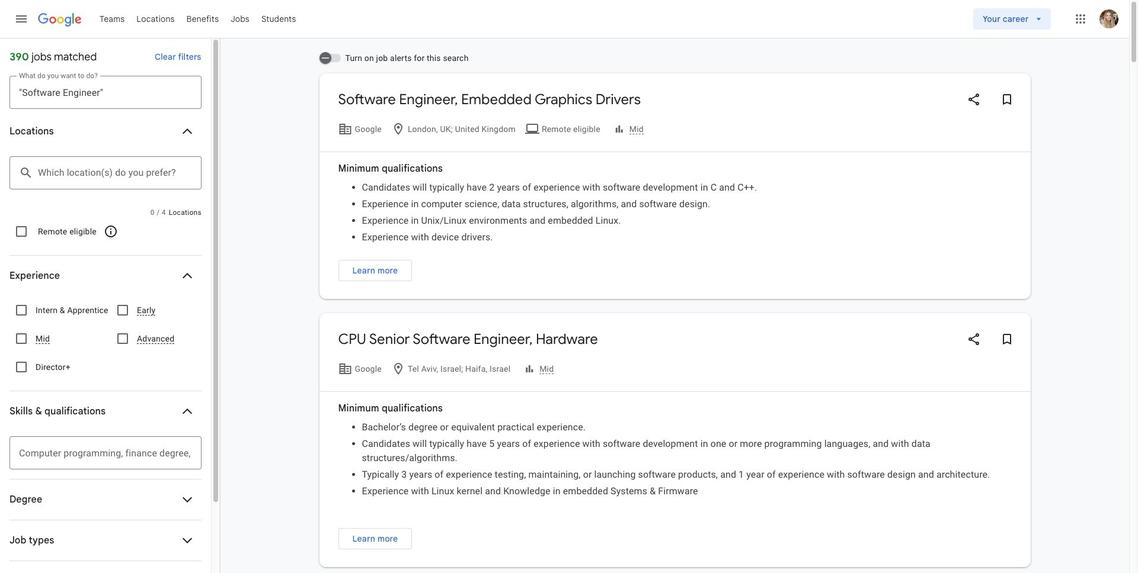 Task type: locate. For each thing, give the bounding box(es) containing it.
1 vertical spatial mid, learn more about experience filters. image
[[520, 355, 559, 384]]

banner
[[0, 0, 1130, 39]]

1 horizontal spatial mid, learn more about experience filters. image
[[609, 115, 649, 143]]

mid, learn more about experience filters. image
[[609, 115, 649, 143], [520, 355, 559, 384]]

0 vertical spatial mid, learn more about experience filters. image
[[609, 115, 649, 143]]

main menu image
[[14, 12, 28, 26]]

job filters element
[[7, 111, 202, 574]]

Software engineering, Design, Sales, etc. text field
[[19, 76, 192, 109]]



Task type: describe. For each thing, give the bounding box(es) containing it.
Skills & qualifications text field
[[19, 437, 192, 470]]

learn more about remote eligibility image
[[97, 218, 125, 246]]

Which location(s) do you prefer working out of? text field
[[38, 157, 192, 190]]

0 horizontal spatial mid, learn more about experience filters. image
[[520, 355, 559, 384]]



Task type: vqa. For each thing, say whether or not it's contained in the screenshot.
Which location(s) do you prefer working out of? text box
yes



